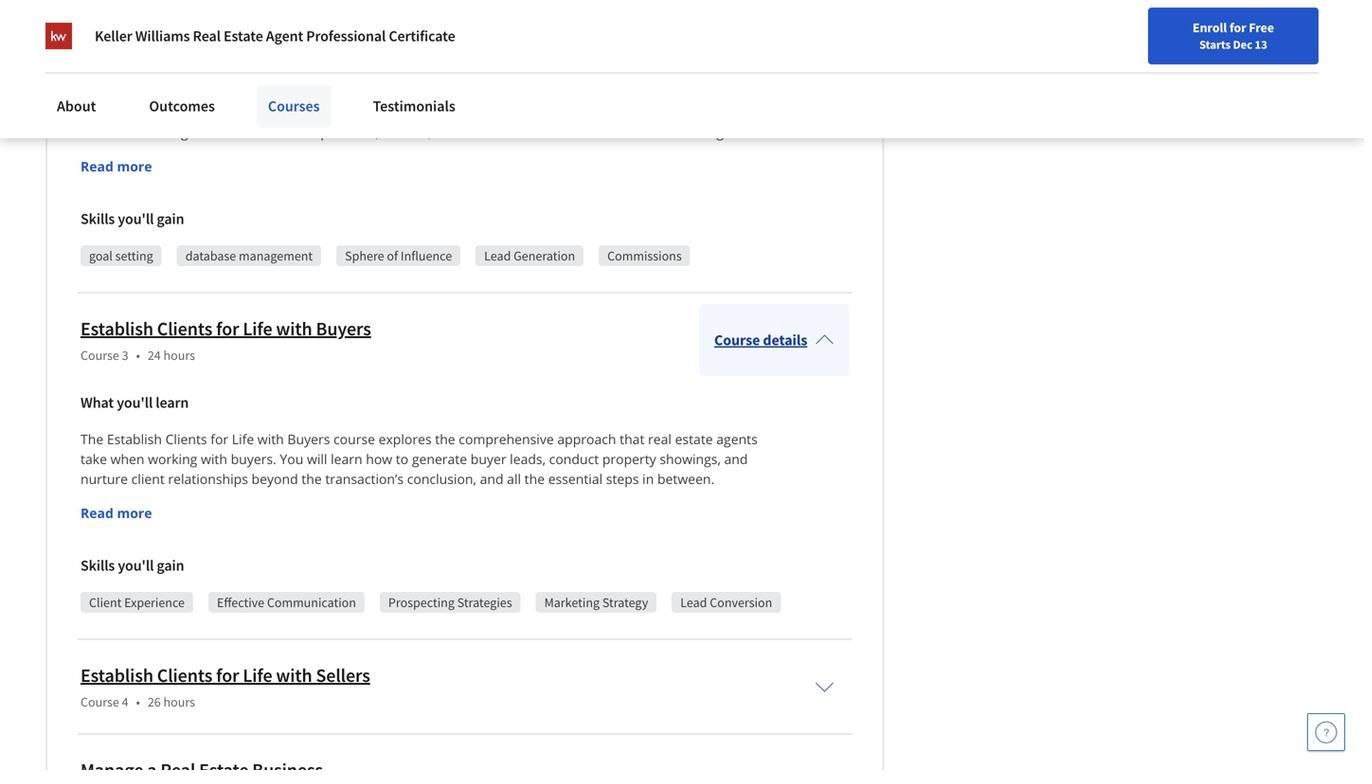 Task type: describe. For each thing, give the bounding box(es) containing it.
lead
[[680, 83, 706, 101]]

agents down outcomes
[[174, 123, 215, 141]]

create
[[81, 143, 119, 161]]

and left future
[[435, 123, 459, 141]]

obtain
[[341, 103, 381, 121]]

relationships inside the establish clients for life with buyers course explores the comprehensive approach that real estate agents take when working with buyers. you will learn how to generate buyer leads, conduct property showings, and nurture client relationships beyond the transaction's conclusion, and all the essential steps in between.
[[168, 470, 248, 488]]

term
[[391, 143, 421, 161]]

the establish clients for life with buyers course explores the comprehensive approach that real estate agents take when working with buyers. you will learn how to generate buyer leads, conduct property showings, and nurture client relationships beyond the transaction's conclusion, and all the essential steps in between.
[[81, 430, 762, 488]]

real inside in the sales fundamentals course, you will build on and apply the previously learned concepts of lead generation and database management to obtain a deeper understanding of how real estate agents work with leads and how agents convert leads to potential, current, and future business. you will also learn how agents create a lasting client experience that fosters long-term relationships and continuously feeds new leads into their business. additionally, you will explore the opportunity to grow a business with the rental market.
[[582, 103, 606, 121]]

estate inside the establish clients for life with buyers course explores the comprehensive approach that real estate agents take when working with buyers. you will learn how to generate buyer leads, conduct property showings, and nurture client relationships beyond the transaction's conclusion, and all the essential steps in between.
[[675, 430, 713, 448]]

what
[[81, 393, 114, 412]]

deeper
[[395, 103, 439, 121]]

1 horizontal spatial of
[[537, 103, 549, 121]]

that inside in the sales fundamentals course, you will build on and apply the previously learned concepts of lead generation and database management to obtain a deeper understanding of how real estate agents work with leads and how agents convert leads to potential, current, and future business. you will also learn how agents create a lasting client experience that fosters long-term relationships and continuously feeds new leads into their business. additionally, you will explore the opportunity to grow a business with the rental market.
[[286, 143, 311, 161]]

communication
[[267, 594, 356, 611]]

business
[[516, 163, 571, 181]]

skills for the establish clients for life with buyers course explores the comprehensive approach that real estate agents take when working with buyers. you will learn how to generate buyer leads, conduct property showings, and nurture client relationships beyond the transaction's conclusion, and all the essential steps in between.
[[81, 556, 115, 575]]

with down the continuously
[[574, 163, 600, 181]]

you'll for experience
[[118, 556, 154, 575]]

feeds
[[618, 143, 652, 161]]

experience
[[124, 594, 185, 611]]

more for and
[[117, 157, 152, 175]]

life inside the establish clients for life with buyers course explores the comprehensive approach that real estate agents take when working with buyers. you will learn how to generate buyer leads, conduct property showings, and nurture client relationships beyond the transaction's conclusion, and all the essential steps in between.
[[232, 430, 254, 448]]

current,
[[383, 123, 431, 141]]

strategies
[[457, 594, 512, 611]]

course for establish clients for life with buyers
[[81, 347, 119, 364]]

testimonials link
[[362, 85, 467, 127]]

with inside establish clients for life with sellers course 4 • 26 hours
[[276, 664, 312, 688]]

the right all at left
[[525, 470, 545, 488]]

showings,
[[660, 450, 721, 468]]

establish clients for life with sellers link
[[81, 664, 370, 688]]

13
[[1255, 37, 1268, 52]]

keller williams real estate agent professional certificate
[[95, 27, 456, 45]]

buyers inside establish clients for life with buyers course 3 • 24 hours
[[316, 317, 371, 341]]

professional
[[306, 27, 386, 45]]

establish clients for life with buyers link
[[81, 317, 371, 341]]

learn inside the establish clients for life with buyers course explores the comprehensive approach that real estate agents take when working with buyers. you will learn how to generate buyer leads, conduct property showings, and nurture client relationships beyond the transaction's conclusion, and all the essential steps in between.
[[331, 450, 363, 468]]

what you'll learn
[[81, 393, 189, 412]]

additionally,
[[174, 163, 250, 181]]

goal
[[89, 247, 113, 264]]

the
[[81, 430, 103, 448]]

in the sales fundamentals course, you will build on and apply the previously learned concepts of lead generation and database management to obtain a deeper understanding of how real estate agents work with leads and how agents convert leads to potential, current, and future business. you will also learn how agents create a lasting client experience that fosters long-term relationships and continuously feeds new leads into their business. additionally, you will explore the opportunity to grow a business with the rental market.
[[81, 83, 760, 181]]

generation
[[81, 103, 148, 121]]

1 vertical spatial learn
[[156, 393, 189, 412]]

about
[[57, 97, 96, 116]]

fosters
[[314, 143, 357, 161]]

understanding
[[442, 103, 533, 121]]

for inside enroll for free starts dec 13
[[1230, 19, 1247, 36]]

lead generation
[[484, 247, 575, 264]]

keller williams image
[[45, 23, 72, 49]]

course
[[334, 430, 375, 448]]

to left grow
[[455, 163, 468, 181]]

fundamentals
[[155, 83, 243, 101]]

rental
[[628, 163, 664, 181]]

for inside establish clients for life with sellers course 4 • 26 hours
[[216, 664, 239, 688]]

buyers.
[[231, 450, 277, 468]]

starts
[[1200, 37, 1231, 52]]

4
[[122, 694, 128, 711]]

skills you'll gain for and
[[81, 209, 184, 228]]

show notifications image
[[1144, 24, 1167, 46]]

• for establish clients for life with buyers
[[136, 347, 140, 364]]

influence
[[401, 247, 452, 264]]

lead for lead generation
[[484, 247, 511, 264]]

in
[[81, 83, 92, 101]]

estate
[[224, 27, 263, 45]]

2 vertical spatial of
[[387, 247, 398, 264]]

future
[[462, 123, 500, 141]]

client
[[89, 594, 122, 611]]

read more for leads
[[81, 157, 152, 175]]

establish clients for life with buyers course 3 • 24 hours
[[81, 317, 371, 364]]

into
[[721, 143, 745, 161]]

sphere
[[345, 247, 384, 264]]

sphere of influence
[[345, 247, 452, 264]]

for inside establish clients for life with buyers course 3 • 24 hours
[[216, 317, 239, 341]]

you inside the establish clients for life with buyers course explores the comprehensive approach that real estate agents take when working with buyers. you will learn how to generate buyer leads, conduct property showings, and nurture client relationships beyond the transaction's conclusion, and all the essential steps in between.
[[280, 450, 304, 468]]

courses link
[[257, 85, 331, 127]]

also
[[616, 123, 641, 141]]

testimonials
[[373, 97, 456, 116]]

experience
[[214, 143, 282, 161]]

transaction's
[[325, 470, 404, 488]]

working
[[148, 450, 197, 468]]

read more button for leads
[[81, 156, 152, 176]]

establish clients for life with sellers course 4 • 26 hours
[[81, 664, 370, 711]]

hours for establish clients for life with sellers
[[164, 694, 195, 711]]

you'll for establish
[[117, 393, 153, 412]]

1 vertical spatial database
[[185, 247, 236, 264]]

course details
[[715, 331, 808, 350]]

to down courses
[[305, 123, 317, 141]]

skills you'll gain for client
[[81, 556, 184, 575]]

their
[[81, 163, 110, 181]]

marketing
[[545, 594, 600, 611]]

work
[[696, 103, 726, 121]]

read more for nurture
[[81, 504, 152, 522]]

with inside establish clients for life with buyers course 3 • 24 hours
[[276, 317, 312, 341]]

estate inside in the sales fundamentals course, you will build on and apply the previously learned concepts of lead generation and database management to obtain a deeper understanding of how real estate agents work with leads and how agents convert leads to potential, current, and future business. you will also learn how agents create a lasting client experience that fosters long-term relationships and continuously feeds new leads into their business. additionally, you will explore the opportunity to grow a business with the rental market.
[[609, 103, 647, 121]]

the down feeds
[[604, 163, 624, 181]]

setting
[[115, 247, 153, 264]]

client inside the establish clients for life with buyers course explores the comprehensive approach that real estate agents take when working with buyers. you will learn how to generate buyer leads, conduct property showings, and nurture client relationships beyond the transaction's conclusion, and all the essential steps in between.
[[131, 470, 165, 488]]

potential,
[[321, 123, 379, 141]]

and down the generation
[[117, 123, 140, 141]]

strategy
[[603, 594, 649, 611]]

new
[[655, 143, 681, 161]]

will left explore
[[280, 163, 301, 181]]

outcomes
[[149, 97, 215, 116]]

more for client
[[117, 504, 152, 522]]

williams
[[135, 27, 190, 45]]

and right showings, on the bottom
[[725, 450, 748, 468]]

between.
[[658, 470, 715, 488]]

2 vertical spatial a
[[505, 163, 513, 181]]

will left build
[[321, 83, 342, 101]]

to up potential,
[[325, 103, 337, 121]]

agent
[[266, 27, 303, 45]]

read more button for nurture
[[81, 503, 152, 523]]

agents inside the establish clients for life with buyers course explores the comprehensive approach that real estate agents take when working with buyers. you will learn how to generate buyer leads, conduct property showings, and nurture client relationships beyond the transaction's conclusion, and all the essential steps in between.
[[717, 430, 758, 448]]

3
[[122, 347, 128, 364]]

certificate
[[389, 27, 456, 45]]

leads,
[[510, 450, 546, 468]]

explores
[[379, 430, 432, 448]]

help center image
[[1316, 721, 1338, 744]]

effective
[[217, 594, 265, 611]]

details
[[763, 331, 808, 350]]

learn inside in the sales fundamentals course, you will build on and apply the previously learned concepts of lead generation and database management to obtain a deeper understanding of how real estate agents work with leads and how agents convert leads to potential, current, and future business. you will also learn how agents create a lasting client experience that fosters long-term relationships and continuously feeds new leads into their business. additionally, you will explore the opportunity to grow a business with the rental market.
[[644, 123, 676, 141]]

continuously
[[535, 143, 615, 161]]



Task type: locate. For each thing, give the bounding box(es) containing it.
will inside the establish clients for life with buyers course explores the comprehensive approach that real estate agents take when working with buyers. you will learn how to generate buyer leads, conduct property showings, and nurture client relationships beyond the transaction's conclusion, and all the essential steps in between.
[[307, 450, 327, 468]]

24
[[148, 347, 161, 364]]

buyers inside the establish clients for life with buyers course explores the comprehensive approach that real estate agents take when working with buyers. you will learn how to generate buyer leads, conduct property showings, and nurture client relationships beyond the transaction's conclusion, and all the essential steps in between.
[[288, 430, 330, 448]]

0 vertical spatial you
[[295, 83, 318, 101]]

a down 'on'
[[384, 103, 391, 121]]

lasting
[[134, 143, 174, 161]]

0 vertical spatial a
[[384, 103, 391, 121]]

that inside the establish clients for life with buyers course explores the comprehensive approach that real estate agents take when working with buyers. you will learn how to generate buyer leads, conduct property showings, and nurture client relationships beyond the transaction's conclusion, and all the essential steps in between.
[[620, 430, 645, 448]]

take
[[81, 450, 107, 468]]

2 read more button from the top
[[81, 503, 152, 523]]

0 horizontal spatial of
[[387, 247, 398, 264]]

1 vertical spatial of
[[537, 103, 549, 121]]

conclusion,
[[407, 470, 477, 488]]

course left 4
[[81, 694, 119, 711]]

lead left generation
[[484, 247, 511, 264]]

2 vertical spatial clients
[[157, 664, 213, 688]]

management down course,
[[239, 103, 321, 121]]

0 horizontal spatial real
[[582, 103, 606, 121]]

1 • from the top
[[136, 347, 140, 364]]

previously
[[487, 83, 551, 101]]

0 vertical spatial gain
[[157, 209, 184, 228]]

0 vertical spatial clients
[[157, 317, 213, 341]]

hours inside establish clients for life with buyers course 3 • 24 hours
[[164, 347, 195, 364]]

leads up market.
[[685, 143, 717, 161]]

establish inside establish clients for life with buyers course 3 • 24 hours
[[81, 317, 153, 341]]

1 horizontal spatial you
[[295, 83, 318, 101]]

will up the transaction's at the left bottom
[[307, 450, 327, 468]]

real
[[193, 27, 221, 45]]

of left 'lead'
[[664, 83, 676, 101]]

real inside the establish clients for life with buyers course explores the comprehensive approach that real estate agents take when working with buyers. you will learn how to generate buyer leads, conduct property showings, and nurture client relationships beyond the transaction's conclusion, and all the essential steps in between.
[[648, 430, 672, 448]]

• right "3"
[[136, 347, 140, 364]]

the right beyond
[[302, 470, 322, 488]]

1 horizontal spatial estate
[[675, 430, 713, 448]]

1 vertical spatial buyers
[[288, 430, 330, 448]]

2 read from the top
[[81, 504, 114, 522]]

the right in
[[96, 83, 116, 101]]

conduct
[[549, 450, 599, 468]]

lead for lead conversion
[[681, 594, 708, 611]]

2 hours from the top
[[164, 694, 195, 711]]

gain for how
[[157, 209, 184, 228]]

leads up create
[[81, 123, 113, 141]]

course inside dropdown button
[[715, 331, 760, 350]]

more down "nurture"
[[117, 504, 152, 522]]

1 horizontal spatial you
[[565, 123, 589, 141]]

2 vertical spatial establish
[[81, 664, 153, 688]]

with right work on the top of page
[[730, 103, 756, 121]]

1 horizontal spatial business.
[[504, 123, 562, 141]]

1 vertical spatial read more
[[81, 504, 152, 522]]

0 vertical spatial lead
[[484, 247, 511, 264]]

course inside establish clients for life with buyers course 3 • 24 hours
[[81, 347, 119, 364]]

1 horizontal spatial relationships
[[425, 143, 505, 161]]

1 read from the top
[[81, 157, 114, 175]]

beyond
[[252, 470, 298, 488]]

real up showings, on the bottom
[[648, 430, 672, 448]]

property
[[603, 450, 657, 468]]

buyers left course
[[288, 430, 330, 448]]

hours right the 26
[[164, 694, 195, 711]]

relationships inside in the sales fundamentals course, you will build on and apply the previously learned concepts of lead generation and database management to obtain a deeper understanding of how real estate agents work with leads and how agents convert leads to potential, current, and future business. you will also learn how agents create a lasting client experience that fosters long-term relationships and continuously feeds new leads into their business. additionally, you will explore the opportunity to grow a business with the rental market.
[[425, 143, 505, 161]]

None search field
[[270, 12, 583, 50]]

course
[[715, 331, 760, 350], [81, 347, 119, 364], [81, 694, 119, 711]]

estate up also
[[609, 103, 647, 121]]

1 vertical spatial client
[[131, 470, 165, 488]]

0 vertical spatial read more button
[[81, 156, 152, 176]]

you down experience
[[254, 163, 277, 181]]

the down the long-
[[354, 163, 375, 181]]

essential
[[549, 470, 603, 488]]

life up buyers.
[[232, 430, 254, 448]]

2 • from the top
[[136, 694, 140, 711]]

agents down 'lead'
[[651, 103, 692, 121]]

0 vertical spatial you
[[565, 123, 589, 141]]

read more button down the generation
[[81, 156, 152, 176]]

0 vertical spatial skills you'll gain
[[81, 209, 184, 228]]

and
[[399, 83, 423, 101], [151, 103, 175, 121], [117, 123, 140, 141], [435, 123, 459, 141], [508, 143, 532, 161], [725, 450, 748, 468], [480, 470, 504, 488]]

1 horizontal spatial lead
[[681, 594, 708, 611]]

read for the establish clients for life with buyers course explores the comprehensive approach that real estate agents take when working with buyers. you will learn how to generate buyer leads, conduct property showings, and nurture client relationships beyond the transaction's conclusion, and all the essential steps in between.
[[81, 504, 114, 522]]

how
[[552, 103, 579, 121], [144, 123, 170, 141], [680, 123, 706, 141], [366, 450, 393, 468]]

learn up new
[[644, 123, 676, 141]]

0 vertical spatial management
[[239, 103, 321, 121]]

agents up showings, on the bottom
[[717, 430, 758, 448]]

2 horizontal spatial learn
[[644, 123, 676, 141]]

course left "3"
[[81, 347, 119, 364]]

0 horizontal spatial leads
[[81, 123, 113, 141]]

coursera image
[[23, 15, 143, 46]]

1 vertical spatial real
[[648, 430, 672, 448]]

•
[[136, 347, 140, 364], [136, 694, 140, 711]]

you up beyond
[[280, 450, 304, 468]]

0 vertical spatial read
[[81, 157, 114, 175]]

you
[[295, 83, 318, 101], [254, 163, 277, 181]]

0 vertical spatial hours
[[164, 347, 195, 364]]

skills
[[81, 209, 115, 228], [81, 556, 115, 575]]

skills up the client
[[81, 556, 115, 575]]

that
[[286, 143, 311, 161], [620, 430, 645, 448]]

1 read more button from the top
[[81, 156, 152, 176]]

the up generate
[[435, 430, 456, 448]]

the
[[96, 83, 116, 101], [464, 83, 484, 101], [354, 163, 375, 181], [604, 163, 624, 181], [435, 430, 456, 448], [302, 470, 322, 488], [525, 470, 545, 488]]

with left sellers
[[276, 664, 312, 688]]

learn down 24 on the top left
[[156, 393, 189, 412]]

leads
[[81, 123, 113, 141], [269, 123, 301, 141], [685, 143, 717, 161]]

establish up when
[[107, 430, 162, 448]]

0 horizontal spatial lead
[[484, 247, 511, 264]]

2 vertical spatial you'll
[[118, 556, 154, 575]]

2 more from the top
[[117, 504, 152, 522]]

hours for establish clients for life with buyers
[[164, 347, 195, 364]]

courses
[[268, 97, 320, 116]]

0 vertical spatial client
[[177, 143, 211, 161]]

1 vertical spatial gain
[[157, 556, 184, 575]]

real down the learned at the left of the page
[[582, 103, 606, 121]]

life for buyers
[[243, 317, 272, 341]]

0 vertical spatial establish
[[81, 317, 153, 341]]

26
[[148, 694, 161, 711]]

read more down "nurture"
[[81, 504, 152, 522]]

• inside establish clients for life with buyers course 3 • 24 hours
[[136, 347, 140, 364]]

skills up goal
[[81, 209, 115, 228]]

client down when
[[131, 470, 165, 488]]

conversion
[[710, 594, 773, 611]]

hours right 24 on the top left
[[164, 347, 195, 364]]

2 gain from the top
[[157, 556, 184, 575]]

gain up experience
[[157, 556, 184, 575]]

1 vertical spatial you
[[254, 163, 277, 181]]

and up business
[[508, 143, 532, 161]]

that up explore
[[286, 143, 311, 161]]

business.
[[504, 123, 562, 141], [113, 163, 171, 181]]

0 horizontal spatial client
[[131, 470, 165, 488]]

1 vertical spatial lead
[[681, 594, 708, 611]]

0 vertical spatial relationships
[[425, 143, 505, 161]]

enroll for free starts dec 13
[[1193, 19, 1275, 52]]

market.
[[668, 163, 715, 181]]

more right their
[[117, 157, 152, 175]]

agents
[[651, 103, 692, 121], [174, 123, 215, 141], [709, 123, 751, 141], [717, 430, 758, 448]]

sales
[[120, 83, 151, 101]]

clients for establish clients for life with sellers
[[157, 664, 213, 688]]

1 horizontal spatial a
[[384, 103, 391, 121]]

0 vertical spatial more
[[117, 157, 152, 175]]

life down effective
[[243, 664, 272, 688]]

read down "nurture"
[[81, 504, 114, 522]]

how up lasting
[[144, 123, 170, 141]]

apply
[[426, 83, 460, 101]]

prospecting
[[389, 594, 455, 611]]

1 hours from the top
[[164, 347, 195, 364]]

database
[[178, 103, 235, 121], [185, 247, 236, 264]]

0 horizontal spatial business.
[[113, 163, 171, 181]]

• right 4
[[136, 694, 140, 711]]

2 vertical spatial life
[[243, 664, 272, 688]]

0 horizontal spatial a
[[123, 143, 130, 161]]

0 vertical spatial real
[[582, 103, 606, 121]]

1 vertical spatial that
[[620, 430, 645, 448]]

concepts
[[605, 83, 660, 101]]

0 vertical spatial estate
[[609, 103, 647, 121]]

database up establish clients for life with buyers link
[[185, 247, 236, 264]]

1 gain from the top
[[157, 209, 184, 228]]

the up understanding
[[464, 83, 484, 101]]

1 more from the top
[[117, 157, 152, 175]]

0 vertical spatial buyers
[[316, 317, 371, 341]]

and down buyer
[[480, 470, 504, 488]]

commissions
[[608, 247, 682, 264]]

0 horizontal spatial relationships
[[168, 470, 248, 488]]

course,
[[247, 83, 292, 101]]

hours inside establish clients for life with sellers course 4 • 26 hours
[[164, 694, 195, 711]]

effective communication
[[217, 594, 356, 611]]

0 vertical spatial life
[[243, 317, 272, 341]]

1 vertical spatial management
[[239, 247, 313, 264]]

with down database management
[[276, 317, 312, 341]]

relationships down working
[[168, 470, 248, 488]]

0 vertical spatial that
[[286, 143, 311, 161]]

skills for in the sales fundamentals course, you will build on and apply the previously learned concepts of lead generation and database management to obtain a deeper understanding of how real estate agents work with leads and how agents convert leads to potential, current, and future business. you will also learn how agents create a lasting client experience that fosters long-term relationships and continuously feeds new leads into their business. additionally, you will explore the opportunity to grow a business with the rental market.
[[81, 209, 115, 228]]

gain down additionally,
[[157, 209, 184, 228]]

1 skills from the top
[[81, 209, 115, 228]]

2 read more from the top
[[81, 504, 152, 522]]

you right course,
[[295, 83, 318, 101]]

2 skills from the top
[[81, 556, 115, 575]]

buyers down sphere
[[316, 317, 371, 341]]

you'll for setting
[[118, 209, 154, 228]]

approach
[[558, 430, 617, 448]]

establish inside the establish clients for life with buyers course explores the comprehensive approach that real estate agents take when working with buyers. you will learn how to generate buyer leads, conduct property showings, and nurture client relationships beyond the transaction's conclusion, and all the essential steps in between.
[[107, 430, 162, 448]]

0 vertical spatial database
[[178, 103, 235, 121]]

life inside establish clients for life with sellers course 4 • 26 hours
[[243, 664, 272, 688]]

of
[[664, 83, 676, 101], [537, 103, 549, 121], [387, 247, 398, 264]]

1 vertical spatial a
[[123, 143, 130, 161]]

0 vertical spatial •
[[136, 347, 140, 364]]

2 horizontal spatial a
[[505, 163, 513, 181]]

you inside in the sales fundamentals course, you will build on and apply the previously learned concepts of lead generation and database management to obtain a deeper understanding of how real estate agents work with leads and how agents convert leads to potential, current, and future business. you will also learn how agents create a lasting client experience that fosters long-term relationships and continuously feeds new leads into their business. additionally, you will explore the opportunity to grow a business with the rental market.
[[565, 123, 589, 141]]

to down explores
[[396, 450, 409, 468]]

life inside establish clients for life with buyers course 3 • 24 hours
[[243, 317, 272, 341]]

for inside the establish clients for life with buyers course explores the comprehensive approach that real estate agents take when working with buyers. you will learn how to generate buyer leads, conduct property showings, and nurture client relationships beyond the transaction's conclusion, and all the essential steps in between.
[[211, 430, 229, 448]]

0 horizontal spatial that
[[286, 143, 311, 161]]

2 skills you'll gain from the top
[[81, 556, 184, 575]]

clients for establish clients for life with buyers
[[157, 317, 213, 341]]

1 vertical spatial clients
[[165, 430, 207, 448]]

2 horizontal spatial of
[[664, 83, 676, 101]]

with up buyers.
[[258, 430, 284, 448]]

1 vertical spatial skills
[[81, 556, 115, 575]]

1 vertical spatial more
[[117, 504, 152, 522]]

a right grow
[[505, 163, 513, 181]]

enroll
[[1193, 19, 1228, 36]]

will left also
[[592, 123, 612, 141]]

1 vertical spatial estate
[[675, 430, 713, 448]]

clients inside the establish clients for life with buyers course explores the comprehensive approach that real estate agents take when working with buyers. you will learn how to generate buyer leads, conduct property showings, and nurture client relationships beyond the transaction's conclusion, and all the essential steps in between.
[[165, 430, 207, 448]]

estate up showings, on the bottom
[[675, 430, 713, 448]]

long-
[[360, 143, 391, 161]]

on
[[380, 83, 396, 101]]

free
[[1250, 19, 1275, 36]]

database inside in the sales fundamentals course, you will build on and apply the previously learned concepts of lead generation and database management to obtain a deeper understanding of how real estate agents work with leads and how agents convert leads to potential, current, and future business. you will also learn how agents create a lasting client experience that fosters long-term relationships and continuously feeds new leads into their business. additionally, you will explore the opportunity to grow a business with the rental market.
[[178, 103, 235, 121]]

you up the continuously
[[565, 123, 589, 141]]

1 skills you'll gain from the top
[[81, 209, 184, 228]]

clients up 24 on the top left
[[157, 317, 213, 341]]

outcomes link
[[138, 85, 226, 127]]

course for establish clients for life with sellers
[[81, 694, 119, 711]]

prospecting strategies
[[389, 594, 512, 611]]

1 horizontal spatial real
[[648, 430, 672, 448]]

clients inside establish clients for life with buyers course 3 • 24 hours
[[157, 317, 213, 341]]

management up establish clients for life with buyers link
[[239, 247, 313, 264]]

1 vertical spatial you'll
[[117, 393, 153, 412]]

2 vertical spatial learn
[[331, 450, 363, 468]]

0 horizontal spatial you
[[254, 163, 277, 181]]

life for sellers
[[243, 664, 272, 688]]

clients inside establish clients for life with sellers course 4 • 26 hours
[[157, 664, 213, 688]]

1 vertical spatial •
[[136, 694, 140, 711]]

of down previously
[[537, 103, 549, 121]]

establish up "3"
[[81, 317, 153, 341]]

1 vertical spatial read more button
[[81, 503, 152, 523]]

0 vertical spatial read more
[[81, 157, 152, 175]]

0 vertical spatial business.
[[504, 123, 562, 141]]

dec
[[1234, 37, 1253, 52]]

learned
[[554, 83, 602, 101]]

read down the generation
[[81, 157, 114, 175]]

1 horizontal spatial that
[[620, 430, 645, 448]]

will
[[321, 83, 342, 101], [592, 123, 612, 141], [280, 163, 301, 181], [307, 450, 327, 468]]

0 vertical spatial skills
[[81, 209, 115, 228]]

goal setting
[[89, 247, 153, 264]]

of right sphere
[[387, 247, 398, 264]]

read more button
[[81, 156, 152, 176], [81, 503, 152, 523]]

you'll up setting
[[118, 209, 154, 228]]

clients up working
[[165, 430, 207, 448]]

build
[[345, 83, 376, 101]]

how down the learned at the left of the page
[[552, 103, 579, 121]]

to inside the establish clients for life with buyers course explores the comprehensive approach that real estate agents take when working with buyers. you will learn how to generate buyer leads, conduct property showings, and nurture client relationships beyond the transaction's conclusion, and all the essential steps in between.
[[396, 450, 409, 468]]

1 read more from the top
[[81, 157, 152, 175]]

and up deeper
[[399, 83, 423, 101]]

how down work on the top of page
[[680, 123, 706, 141]]

lead conversion
[[681, 594, 773, 611]]

read for in the sales fundamentals course, you will build on and apply the previously learned concepts of lead generation and database management to obtain a deeper understanding of how real estate agents work with leads and how agents convert leads to potential, current, and future business. you will also learn how agents create a lasting client experience that fosters long-term relationships and continuously feeds new leads into their business. additionally, you will explore the opportunity to grow a business with the rental market.
[[81, 157, 114, 175]]

client inside in the sales fundamentals course, you will build on and apply the previously learned concepts of lead generation and database management to obtain a deeper understanding of how real estate agents work with leads and how agents convert leads to potential, current, and future business. you will also learn how agents create a lasting client experience that fosters long-term relationships and continuously feeds new leads into their business. additionally, you will explore the opportunity to grow a business with the rental market.
[[177, 143, 211, 161]]

that up the property
[[620, 430, 645, 448]]

management inside in the sales fundamentals course, you will build on and apply the previously learned concepts of lead generation and database management to obtain a deeper understanding of how real estate agents work with leads and how agents convert leads to potential, current, and future business. you will also learn how agents create a lasting client experience that fosters long-term relationships and continuously feeds new leads into their business. additionally, you will explore the opportunity to grow a business with the rental market.
[[239, 103, 321, 121]]

1 vertical spatial skills you'll gain
[[81, 556, 184, 575]]

database down fundamentals
[[178, 103, 235, 121]]

about link
[[45, 85, 107, 127]]

course details button
[[700, 304, 850, 376]]

1 horizontal spatial client
[[177, 143, 211, 161]]

course left details
[[715, 331, 760, 350]]

establish
[[81, 317, 153, 341], [107, 430, 162, 448], [81, 664, 153, 688]]

1 horizontal spatial learn
[[331, 450, 363, 468]]

1 vertical spatial life
[[232, 430, 254, 448]]

• for establish clients for life with sellers
[[136, 694, 140, 711]]

course inside establish clients for life with sellers course 4 • 26 hours
[[81, 694, 119, 711]]

establish for establish clients for life with buyers
[[81, 317, 153, 341]]

1 vertical spatial you
[[280, 450, 304, 468]]

• inside establish clients for life with sellers course 4 • 26 hours
[[136, 694, 140, 711]]

1 vertical spatial relationships
[[168, 470, 248, 488]]

how inside the establish clients for life with buyers course explores the comprehensive approach that real estate agents take when working with buyers. you will learn how to generate buyer leads, conduct property showings, and nurture client relationships beyond the transaction's conclusion, and all the essential steps in between.
[[366, 450, 393, 468]]

gain for relationships
[[157, 556, 184, 575]]

to
[[325, 103, 337, 121], [305, 123, 317, 141], [455, 163, 468, 181], [396, 450, 409, 468]]

when
[[110, 450, 145, 468]]

read more button down "nurture"
[[81, 503, 152, 523]]

business. up business
[[504, 123, 562, 141]]

1 vertical spatial establish
[[107, 430, 162, 448]]

0 horizontal spatial learn
[[156, 393, 189, 412]]

2 horizontal spatial leads
[[685, 143, 717, 161]]

you'll right what
[[117, 393, 153, 412]]

relationships down future
[[425, 143, 505, 161]]

a
[[384, 103, 391, 121], [123, 143, 130, 161], [505, 163, 513, 181]]

with left buyers.
[[201, 450, 227, 468]]

1 vertical spatial business.
[[113, 163, 171, 181]]

you'll up client experience
[[118, 556, 154, 575]]

management
[[239, 103, 321, 121], [239, 247, 313, 264]]

0 vertical spatial learn
[[644, 123, 676, 141]]

grow
[[471, 163, 502, 181]]

agents up the into
[[709, 123, 751, 141]]

client up additionally,
[[177, 143, 211, 161]]

skills you'll gain up client experience
[[81, 556, 184, 575]]

0 horizontal spatial estate
[[609, 103, 647, 121]]

1 vertical spatial read
[[81, 504, 114, 522]]

database management
[[185, 247, 313, 264]]

establish inside establish clients for life with sellers course 4 • 26 hours
[[81, 664, 153, 688]]

clients up the 26
[[157, 664, 213, 688]]

life down database management
[[243, 317, 272, 341]]

skills you'll gain up setting
[[81, 209, 184, 228]]

menu item
[[1003, 19, 1125, 81]]

and down the sales
[[151, 103, 175, 121]]

0 vertical spatial you'll
[[118, 209, 154, 228]]

establish for establish clients for life with sellers
[[81, 664, 153, 688]]

0 vertical spatial of
[[664, 83, 676, 101]]

business. down lasting
[[113, 163, 171, 181]]

how up the transaction's at the left bottom
[[366, 450, 393, 468]]

lead
[[484, 247, 511, 264], [681, 594, 708, 611]]

1 vertical spatial hours
[[164, 694, 195, 711]]

convert
[[218, 123, 265, 141]]

buyer
[[471, 450, 507, 468]]

opportunity
[[378, 163, 451, 181]]

1 horizontal spatial leads
[[269, 123, 301, 141]]

establish up 4
[[81, 664, 153, 688]]

you
[[565, 123, 589, 141], [280, 450, 304, 468]]

leads down courses
[[269, 123, 301, 141]]

0 horizontal spatial you
[[280, 450, 304, 468]]

lead left the conversion
[[681, 594, 708, 611]]



Task type: vqa. For each thing, say whether or not it's contained in the screenshot.
Strategy
yes



